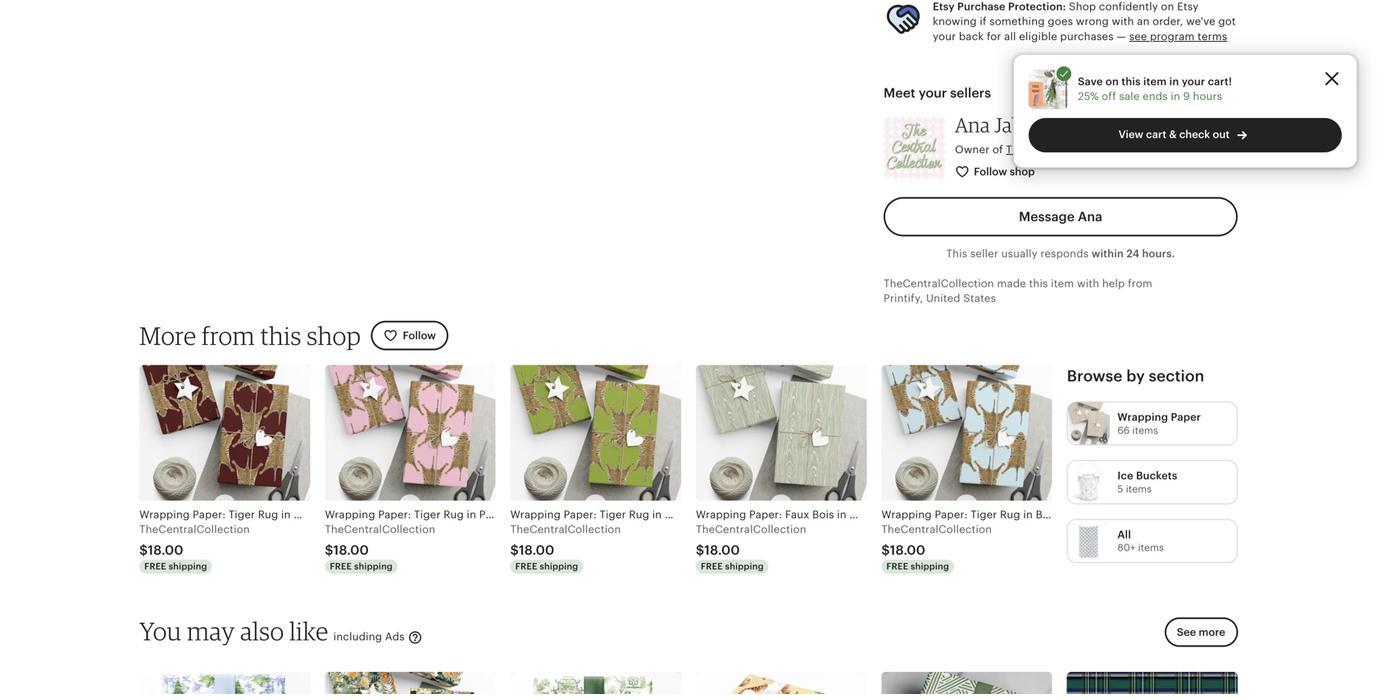 Task type: locate. For each thing, give the bounding box(es) containing it.
shop inside "button"
[[1010, 166, 1035, 178]]

something
[[990, 15, 1045, 28]]

4 18.00 from the left
[[704, 543, 740, 558]]

see program terms
[[1129, 30, 1227, 42]]

owner
[[955, 143, 990, 156]]

1 horizontal spatial etsy
[[1177, 0, 1199, 13]]

with
[[1112, 15, 1134, 28], [1077, 277, 1099, 290]]

program
[[1150, 30, 1195, 42]]

2 free from the left
[[330, 561, 352, 572]]

view
[[1119, 128, 1143, 141]]

3 18.00 from the left
[[519, 543, 554, 558]]

1 vertical spatial in
[[1171, 90, 1180, 102]]

in
[[1169, 75, 1179, 88], [1171, 90, 1180, 102]]

more
[[1199, 626, 1225, 639]]

item inside "thecentralcollection made this item with help from printify, united states"
[[1051, 277, 1074, 290]]

with left help in the top of the page
[[1077, 277, 1099, 290]]

see
[[1177, 626, 1196, 639]]

etsy up we've
[[1177, 0, 1199, 13]]

shop
[[1069, 0, 1096, 13]]

we've
[[1186, 15, 1215, 28]]

0 horizontal spatial etsy
[[933, 0, 955, 13]]

with up —
[[1112, 15, 1134, 28]]

1 vertical spatial this
[[1029, 277, 1048, 290]]

2 18.00 from the left
[[333, 543, 369, 558]]

see more listings in the all section image
[[1068, 520, 1110, 562]]

1 horizontal spatial from
[[1128, 277, 1152, 290]]

5 thecentralcollection $ 18.00 free shipping from the left
[[881, 523, 992, 572]]

9
[[1183, 90, 1190, 102]]

1 vertical spatial on
[[1106, 75, 1119, 88]]

ana
[[955, 113, 990, 137], [1078, 210, 1102, 224]]

thecentralcollection inside "thecentralcollection made this item with help from printify, united states"
[[884, 277, 994, 290]]

on up the off
[[1106, 75, 1119, 88]]

5 18.00 from the left
[[890, 543, 925, 558]]

item down this seller usually responds within 24 hours.
[[1051, 277, 1074, 290]]

5 shipping from the left
[[911, 561, 949, 572]]

this for made
[[1029, 277, 1048, 290]]

items inside ice buckets 5 items
[[1126, 484, 1152, 495]]

item for in
[[1143, 75, 1167, 88]]

in down program
[[1169, 75, 1179, 88]]

thecentralcollection for wrapping paper: tiger rug in blue (christmas, holiday, birthday, housewarming gift wrap) image
[[881, 523, 992, 536]]

items down wrapping
[[1132, 425, 1158, 436]]

free for 'wrapping paper: tiger rug in pink (christmas, holiday, birthday, housewarming gift wrap)' image at bottom
[[330, 561, 352, 572]]

1 horizontal spatial shop
[[1010, 166, 1035, 178]]

this seller usually responds within 24 hours.
[[946, 248, 1175, 260]]

0 horizontal spatial on
[[1106, 75, 1119, 88]]

4 free from the left
[[701, 561, 723, 572]]

1 horizontal spatial with
[[1112, 15, 1134, 28]]

view cart & check out link
[[1029, 118, 1342, 153]]

3 free from the left
[[515, 561, 537, 572]]

on
[[1161, 0, 1174, 13], [1106, 75, 1119, 88]]

terms
[[1198, 30, 1227, 42]]

0 vertical spatial from
[[1128, 277, 1152, 290]]

this
[[1122, 75, 1141, 88], [1029, 277, 1048, 290], [260, 320, 301, 351]]

1 18.00 from the left
[[148, 543, 183, 558]]

follow shop button
[[943, 157, 1049, 187]]

1 free from the left
[[144, 561, 166, 572]]

thecentralcollection for 'wrapping paper: tiger rug in pink (christmas, holiday, birthday, housewarming gift wrap)' image at bottom
[[325, 523, 435, 536]]

1 vertical spatial from
[[202, 320, 255, 351]]

4 $ from the left
[[696, 543, 704, 558]]

french toile green chinoiserie wrapping paper image
[[510, 672, 681, 694]]

0 vertical spatial ana
[[955, 113, 990, 137]]

this inside save on this item in your cart! 25% off sale ends in 9 hours
[[1122, 75, 1141, 88]]

your
[[933, 30, 956, 42], [1182, 75, 1205, 88]]

3 shipping from the left
[[540, 561, 578, 572]]

thecentralcollection $ 18.00 free shipping for wrapping paper: tiger rug in chartruese (christmas, holiday, birthday, housewarming gift wrap) image
[[510, 523, 621, 572]]

thecentralcollection inside ana jabbour owner of thecentralcollection
[[1006, 143, 1117, 156]]

4 thecentralcollection $ 18.00 free shipping from the left
[[696, 523, 806, 572]]

purchases
[[1060, 30, 1114, 42]]

follow for follow
[[403, 329, 436, 342]]

ends
[[1143, 90, 1168, 102]]

message
[[1019, 210, 1075, 224]]

1 $ from the left
[[139, 543, 148, 558]]

items right 5
[[1126, 484, 1152, 495]]

etsy inside shop confidently on etsy knowing if something goes wrong with an order, we've got your back for all eligible purchases —
[[1177, 0, 1199, 13]]

1 horizontal spatial this
[[1029, 277, 1048, 290]]

may
[[187, 616, 235, 646]]

1 vertical spatial items
[[1126, 484, 1152, 495]]

item up ends
[[1143, 75, 1167, 88]]

your inside shop confidently on etsy knowing if something goes wrong with an order, we've got your back for all eligible purchases —
[[933, 30, 956, 42]]

wrapping paper: faux bois in white on sage (christmas, holiday, birthday, housewarming gift wrap) image
[[696, 365, 867, 501]]

18.00
[[148, 543, 183, 558], [333, 543, 369, 558], [519, 543, 554, 558], [704, 543, 740, 558], [890, 543, 925, 558]]

your up 9
[[1182, 75, 1205, 88]]

more from this shop
[[139, 320, 361, 351]]

shop left "follow" button
[[307, 320, 361, 351]]

2 horizontal spatial this
[[1122, 75, 1141, 88]]

1 vertical spatial ana
[[1078, 210, 1102, 224]]

follow inside "button"
[[974, 166, 1007, 178]]

5 free from the left
[[886, 561, 908, 572]]

an
[[1137, 15, 1150, 28]]

like
[[289, 616, 328, 646]]

ana jabbour image
[[884, 117, 945, 179]]

from
[[1128, 277, 1152, 290], [202, 320, 255, 351]]

items
[[1132, 425, 1158, 436], [1126, 484, 1152, 495], [1138, 542, 1164, 553]]

3 $ from the left
[[510, 543, 519, 558]]

back
[[959, 30, 984, 42]]

message ana
[[1019, 210, 1102, 224]]

5
[[1117, 484, 1123, 495]]

2 vertical spatial items
[[1138, 542, 1164, 553]]

2 thecentralcollection $ 18.00 free shipping from the left
[[325, 523, 435, 572]]

printify,
[[884, 292, 923, 305]]

2 etsy from the left
[[1177, 0, 1199, 13]]

4 shipping from the left
[[725, 561, 764, 572]]

1 vertical spatial follow
[[403, 329, 436, 342]]

0 vertical spatial follow
[[974, 166, 1007, 178]]

$
[[139, 543, 148, 558], [325, 543, 333, 558], [510, 543, 519, 558], [696, 543, 704, 558], [881, 543, 890, 558]]

2 $ from the left
[[325, 543, 333, 558]]

etsy
[[933, 0, 955, 13], [1177, 0, 1199, 13]]

item
[[1143, 75, 1167, 88], [1051, 277, 1074, 290]]

protection:
[[1008, 0, 1066, 13]]

0 vertical spatial this
[[1122, 75, 1141, 88]]

1 vertical spatial item
[[1051, 277, 1074, 290]]

from right help in the top of the page
[[1128, 277, 1152, 290]]

of
[[993, 143, 1003, 156]]

thecentralcollection for the wrapping paper: faux bois in white on sage (christmas, holiday, birthday, housewarming gift wrap) image
[[696, 523, 806, 536]]

3 thecentralcollection $ 18.00 free shipping from the left
[[510, 523, 621, 572]]

ads
[[385, 631, 405, 643]]

items inside the wrapping paper 66 items
[[1132, 425, 1158, 436]]

0 horizontal spatial with
[[1077, 277, 1099, 290]]

from right more
[[202, 320, 255, 351]]

follow inside button
[[403, 329, 436, 342]]

0 vertical spatial items
[[1132, 425, 1158, 436]]

shipping for the wrapping paper: faux bois in white on sage (christmas, holiday, birthday, housewarming gift wrap) image
[[725, 561, 764, 572]]

with inside shop confidently on etsy knowing if something goes wrong with an order, we've got your back for all eligible purchases —
[[1112, 15, 1134, 28]]

by
[[1126, 367, 1145, 385]]

0 vertical spatial your
[[933, 30, 956, 42]]

etsy up knowing
[[933, 0, 955, 13]]

see program terms link
[[1129, 30, 1227, 42]]

$ for wrapping paper: tiger rug in blue (christmas, holiday, birthday, housewarming gift wrap) image
[[881, 543, 890, 558]]

jabbour
[[994, 113, 1064, 137]]

shop
[[1010, 166, 1035, 178], [307, 320, 361, 351]]

1 horizontal spatial your
[[1182, 75, 1205, 88]]

0 vertical spatial item
[[1143, 75, 1167, 88]]

—
[[1117, 30, 1126, 42]]

1 horizontal spatial item
[[1143, 75, 1167, 88]]

follow shop
[[974, 166, 1035, 178]]

ana up owner
[[955, 113, 990, 137]]

thecentralcollection $ 18.00 free shipping for wrapping paper: tiger rug in maroon (christmas, holiday, birthday, housewarming gift wrap) image on the bottom left of the page
[[139, 523, 250, 572]]

thecentralcollection $ 18.00 free shipping
[[139, 523, 250, 572], [325, 523, 435, 572], [510, 523, 621, 572], [696, 523, 806, 572], [881, 523, 992, 572]]

0 horizontal spatial ana
[[955, 113, 990, 137]]

your down knowing
[[933, 30, 956, 42]]

0 horizontal spatial from
[[202, 320, 255, 351]]

thecentralcollection
[[1006, 143, 1117, 156], [884, 277, 994, 290], [139, 523, 250, 536], [325, 523, 435, 536], [510, 523, 621, 536], [696, 523, 806, 536], [881, 523, 992, 536]]

shop down ana jabbour owner of thecentralcollection in the top right of the page
[[1010, 166, 1035, 178]]

ana inside ana jabbour owner of thecentralcollection
[[955, 113, 990, 137]]

1 vertical spatial your
[[1182, 75, 1205, 88]]

66
[[1117, 425, 1130, 436]]

1 vertical spatial with
[[1077, 277, 1099, 290]]

items right the 80+
[[1138, 542, 1164, 553]]

0 horizontal spatial this
[[260, 320, 301, 351]]

2 shipping from the left
[[354, 561, 393, 572]]

0 vertical spatial with
[[1112, 15, 1134, 28]]

shipping
[[169, 561, 207, 572], [354, 561, 393, 572], [540, 561, 578, 572], [725, 561, 764, 572], [911, 561, 949, 572]]

1 horizontal spatial on
[[1161, 0, 1174, 13]]

all 80+ items
[[1117, 528, 1164, 553]]

1 thecentralcollection $ 18.00 free shipping from the left
[[139, 523, 250, 572]]

0 vertical spatial shop
[[1010, 166, 1035, 178]]

save on this item in your cart! 25% off sale ends in 9 hours
[[1078, 75, 1232, 102]]

for
[[987, 30, 1001, 42]]

0 horizontal spatial shop
[[307, 320, 361, 351]]

0 horizontal spatial follow
[[403, 329, 436, 342]]

0 vertical spatial on
[[1161, 0, 1174, 13]]

1 horizontal spatial follow
[[974, 166, 1007, 178]]

out
[[1213, 128, 1230, 141]]

ana up within
[[1078, 210, 1102, 224]]

$ for the wrapping paper: faux bois in white on sage (christmas, holiday, birthday, housewarming gift wrap) image
[[696, 543, 704, 558]]

2 vertical spatial this
[[260, 320, 301, 351]]

in left 9
[[1171, 90, 1180, 102]]

free for wrapping paper: tiger rug in chartruese (christmas, holiday, birthday, housewarming gift wrap) image
[[515, 561, 537, 572]]

section
[[1149, 367, 1204, 385]]

5 $ from the left
[[881, 543, 890, 558]]

help
[[1102, 277, 1125, 290]]

on up order,
[[1161, 0, 1174, 13]]

1 horizontal spatial ana
[[1078, 210, 1102, 224]]

1 shipping from the left
[[169, 561, 207, 572]]

0 horizontal spatial item
[[1051, 277, 1074, 290]]

this for on
[[1122, 75, 1141, 88]]

thecentralcollection $ 18.00 free shipping for wrapping paper: tiger rug in blue (christmas, holiday, birthday, housewarming gift wrap) image
[[881, 523, 992, 572]]

this inside "thecentralcollection made this item with help from printify, united states"
[[1029, 277, 1048, 290]]

item inside save on this item in your cart! 25% off sale ends in 9 hours
[[1143, 75, 1167, 88]]

0 horizontal spatial your
[[933, 30, 956, 42]]



Task type: describe. For each thing, give the bounding box(es) containing it.
thecentralcollection link
[[1006, 143, 1117, 156]]

18.00 for wrapping paper: tiger rug in blue (christmas, holiday, birthday, housewarming gift wrap) image
[[890, 543, 925, 558]]

etsy purchase protection:
[[933, 0, 1066, 13]]

you may also like including ads
[[139, 616, 408, 646]]

ana jabbour owner of thecentralcollection
[[955, 113, 1117, 156]]

see more listings in the ice buckets section image
[[1068, 461, 1110, 503]]

shipping for wrapping paper: tiger rug in maroon (christmas, holiday, birthday, housewarming gift wrap) image on the bottom left of the page
[[169, 561, 207, 572]]

cart
[[1146, 128, 1166, 141]]

$ for wrapping paper: tiger rug in chartruese (christmas, holiday, birthday, housewarming gift wrap) image
[[510, 543, 519, 558]]

see more
[[1177, 626, 1225, 639]]

seller
[[970, 248, 998, 260]]

thecentralcollection $ 18.00 free shipping for the wrapping paper: faux bois in white on sage (christmas, holiday, birthday, housewarming gift wrap) image
[[696, 523, 806, 572]]

wrapping paper: tiger rug in blue (christmas, holiday, birthday, housewarming gift wrap) image
[[881, 365, 1052, 501]]

goes
[[1048, 15, 1073, 28]]

see more button
[[1165, 618, 1238, 647]]

eligible
[[1019, 30, 1057, 42]]

shipping for wrapping paper: tiger rug in chartruese (christmas, holiday, birthday, housewarming gift wrap) image
[[540, 561, 578, 572]]

message ana button
[[884, 197, 1238, 237]]

free for wrapping paper: tiger rug in blue (christmas, holiday, birthday, housewarming gift wrap) image
[[886, 561, 908, 572]]

buckets
[[1136, 470, 1177, 482]]

ana inside button
[[1078, 210, 1102, 224]]

25%
[[1078, 90, 1099, 102]]

more
[[139, 320, 196, 351]]

off
[[1102, 90, 1116, 102]]

wrapping paper: tiger rug in chartruese (christmas, holiday, birthday, housewarming gift wrap) image
[[510, 365, 681, 501]]

purchase
[[957, 0, 1005, 13]]

on inside shop confidently on etsy knowing if something goes wrong with an order, we've got your back for all eligible purchases —
[[1161, 0, 1174, 13]]

sale
[[1119, 90, 1140, 102]]

save
[[1078, 75, 1103, 88]]

wrapping paper: tiger rug in pink (christmas, holiday, birthday, housewarming gift wrap) image
[[325, 365, 496, 501]]

hours
[[1193, 90, 1222, 102]]

18.00 for the wrapping paper: faux bois in white on sage (christmas, holiday, birthday, housewarming gift wrap) image
[[704, 543, 740, 558]]

thecentralcollection made this item with help from printify, united states
[[884, 277, 1152, 305]]

on inside save on this item in your cart! 25% off sale ends in 9 hours
[[1106, 75, 1119, 88]]

browse
[[1067, 367, 1123, 385]]

view cart & check out
[[1119, 128, 1230, 141]]

tiger wrapping paper - tiger gift, safari animal gift, funny gift wrap, jungle wrapping paper, animal wrapping paper, tiger party image
[[696, 672, 867, 694]]

80+
[[1117, 542, 1135, 553]]

items inside all 80+ items
[[1138, 542, 1164, 553]]

knowing
[[933, 15, 977, 28]]

you
[[139, 616, 182, 646]]

follow for follow shop
[[974, 166, 1007, 178]]

cart!
[[1208, 75, 1232, 88]]

made
[[997, 277, 1026, 290]]

1 vertical spatial shop
[[307, 320, 361, 351]]

got
[[1218, 15, 1236, 28]]

&
[[1169, 128, 1177, 141]]

wrong
[[1076, 15, 1109, 28]]

follow button
[[371, 321, 448, 350]]

all
[[1117, 528, 1131, 541]]

wrapping paper: green tartan {gift wrap, birthday, holiday, christmas} image
[[1067, 672, 1238, 694]]

shipping for wrapping paper: tiger rug in blue (christmas, holiday, birthday, housewarming gift wrap) image
[[911, 561, 949, 572]]

thecentralcollection $ 18.00 free shipping for 'wrapping paper: tiger rug in pink (christmas, holiday, birthday, housewarming gift wrap)' image at bottom
[[325, 523, 435, 572]]

item for with
[[1051, 277, 1074, 290]]

states
[[963, 292, 996, 305]]

if
[[980, 15, 987, 28]]

check
[[1179, 128, 1210, 141]]

hours.
[[1142, 248, 1175, 260]]

united
[[926, 292, 960, 305]]

including
[[333, 631, 382, 643]]

items for ice
[[1126, 484, 1152, 495]]

$ for 'wrapping paper: tiger rug in pink (christmas, holiday, birthday, housewarming gift wrap)' image at bottom
[[325, 543, 333, 558]]

from inside "thecentralcollection made this item with help from printify, united states"
[[1128, 277, 1152, 290]]

ice buckets 5 items
[[1117, 470, 1177, 495]]

this
[[946, 248, 967, 260]]

confidently
[[1099, 0, 1158, 13]]

18.00 for wrapping paper: tiger rug in maroon (christmas, holiday, birthday, housewarming gift wrap) image on the bottom left of the page
[[148, 543, 183, 558]]

0 vertical spatial in
[[1169, 75, 1179, 88]]

shop confidently on etsy knowing if something goes wrong with an order, we've got your back for all eligible purchases —
[[933, 0, 1236, 42]]

browse by section
[[1067, 367, 1204, 385]]

see
[[1129, 30, 1147, 42]]

18.00 for wrapping paper: tiger rug in chartruese (christmas, holiday, birthday, housewarming gift wrap) image
[[519, 543, 554, 558]]

$ for wrapping paper: tiger rug in maroon (christmas, holiday, birthday, housewarming gift wrap) image on the bottom left of the page
[[139, 543, 148, 558]]

your inside save on this item in your cart! 25% off sale ends in 9 hours
[[1182, 75, 1205, 88]]

with inside "thecentralcollection made this item with help from printify, united states"
[[1077, 277, 1099, 290]]

responds
[[1040, 248, 1089, 260]]

1 etsy from the left
[[933, 0, 955, 13]]

thecentralcollection for wrapping paper: tiger rug in maroon (christmas, holiday, birthday, housewarming gift wrap) image on the bottom left of the page
[[139, 523, 250, 536]]

18.00 for 'wrapping paper: tiger rug in pink (christmas, holiday, birthday, housewarming gift wrap)' image at bottom
[[333, 543, 369, 558]]

24
[[1126, 248, 1140, 260]]

free for wrapping paper: tiger rug in maroon (christmas, holiday, birthday, housewarming gift wrap) image on the bottom left of the page
[[144, 561, 166, 572]]

wrapping
[[1117, 411, 1168, 423]]

this for from
[[260, 320, 301, 351]]

free for the wrapping paper: faux bois in white on sage (christmas, holiday, birthday, housewarming gift wrap) image
[[701, 561, 723, 572]]

shipping for 'wrapping paper: tiger rug in pink (christmas, holiday, birthday, housewarming gift wrap)' image at bottom
[[354, 561, 393, 572]]

see more link
[[1160, 618, 1238, 657]]

also
[[240, 616, 284, 646]]

usually
[[1001, 248, 1038, 260]]

order,
[[1153, 15, 1183, 28]]

thecentralcollection for wrapping paper: tiger rug in chartruese (christmas, holiday, birthday, housewarming gift wrap) image
[[510, 523, 621, 536]]

chinoiserie christmas tree wrapping paper, blue and white preppy grand millennial christmas gift wrap image
[[139, 672, 310, 694]]

wrapping paper 66 items
[[1117, 411, 1201, 436]]

all
[[1004, 30, 1016, 42]]

see more listings in the wrapping paper section image
[[1068, 403, 1110, 445]]

within
[[1092, 248, 1124, 260]]

ice
[[1117, 470, 1133, 482]]

paper
[[1171, 411, 1201, 423]]

wrapping paper: tiger rug in maroon (christmas, holiday, birthday, housewarming gift wrap) image
[[139, 365, 310, 501]]

items for wrapping
[[1132, 425, 1158, 436]]



Task type: vqa. For each thing, say whether or not it's contained in the screenshot.
Order,
yes



